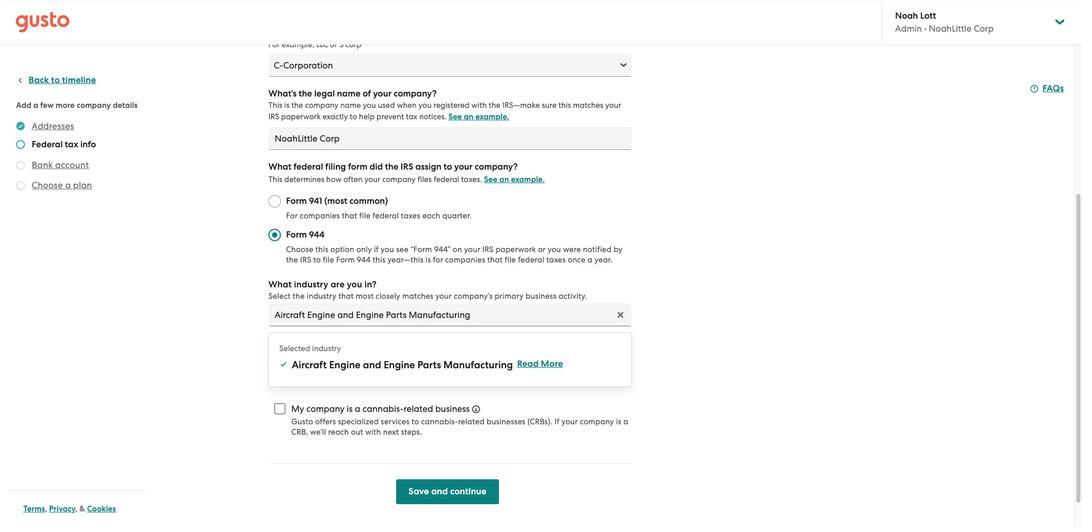 Task type: locate. For each thing, give the bounding box(es) containing it.
944 down 941
[[309, 230, 325, 240]]

1 horizontal spatial or
[[538, 245, 546, 255]]

1 vertical spatial for
[[286, 211, 298, 221]]

company right if
[[580, 418, 614, 427]]

federal inside form 944 choose this option only if you see "form 944" on your irs paperwork or you were notified by the irs to file form 944 this year—this is for companies that file federal taxes once a year.
[[518, 256, 545, 265]]

irs inside this is the company name you used when you registered with the irs—make sure this matches your irs paperwork exactly to help prevent tax notices.
[[269, 112, 279, 122]]

noah lott admin • noahlittle corp
[[896, 10, 994, 34]]

that up "primary"
[[487, 256, 503, 265]]

your inside gusto offers specialized services to cannabis-related businesses (crbs). if your company is a crb, we'll reach out with next steps.
[[562, 418, 578, 427]]

1 vertical spatial form
[[286, 230, 307, 240]]

the right select
[[293, 292, 305, 301]]

or left were
[[538, 245, 546, 255]]

were
[[563, 245, 581, 255]]

what up determines
[[269, 162, 291, 172]]

my company is a cannabis-related business
[[291, 404, 470, 415]]

engine left parts
[[384, 359, 415, 371]]

form for form 944
[[286, 230, 307, 240]]

choose
[[32, 180, 63, 191], [286, 245, 314, 255]]

company down legal
[[305, 101, 339, 110]]

0 horizontal spatial matches
[[402, 292, 434, 301]]

2 what from the top
[[269, 279, 292, 290]]

used
[[378, 101, 395, 110]]

what
[[269, 162, 291, 172], [269, 279, 292, 290]]

the up select
[[286, 256, 298, 265]]

paperwork up "primary"
[[496, 245, 536, 255]]

1 vertical spatial companies
[[445, 256, 485, 265]]

1 horizontal spatial tax
[[406, 112, 418, 122]]

company left files
[[382, 175, 416, 184]]

0 vertical spatial taxes
[[401, 211, 421, 221]]

an right taxes.
[[500, 175, 509, 184]]

taxes.
[[461, 175, 482, 184]]

offers
[[315, 418, 336, 427]]

a inside "choose a plan" button
[[65, 180, 71, 191]]

see right taxes.
[[484, 175, 498, 184]]

your inside what industry are you in? select the industry that most closely matches your company's primary business activity.
[[436, 292, 452, 301]]

matches inside what industry are you in? select the industry that most closely matches your company's primary business activity.
[[402, 292, 434, 301]]

1 vertical spatial matches
[[402, 292, 434, 301]]

to
[[51, 75, 60, 86], [350, 112, 357, 122], [444, 162, 452, 172], [313, 256, 321, 265], [412, 418, 419, 427]]

business up gusto offers specialized services to cannabis-related businesses (crbs). if your company is a crb, we'll reach out with next steps.
[[436, 404, 470, 415]]

1 vertical spatial what
[[269, 279, 292, 290]]

companies inside form 941 (most common) for companies that file federal taxes each quarter.
[[300, 211, 340, 221]]

or left s
[[330, 40, 338, 49]]

1 vertical spatial 944
[[357, 256, 371, 265]]

0 vertical spatial see
[[449, 112, 462, 122]]

1 horizontal spatial cannabis-
[[421, 418, 458, 427]]

federal up "primary"
[[518, 256, 545, 265]]

year—this
[[388, 256, 424, 265]]

is inside form 944 choose this option only if you see "form 944" on your irs paperwork or you were notified by the irs to file form 944 this year—this is for companies that file federal taxes once a year.
[[426, 256, 431, 265]]

company? up when
[[394, 88, 437, 99]]

the
[[299, 88, 312, 99], [291, 101, 303, 110], [489, 101, 501, 110], [385, 162, 399, 172], [286, 256, 298, 265], [293, 292, 305, 301]]

1 horizontal spatial choose
[[286, 245, 314, 255]]

1 horizontal spatial business
[[526, 292, 557, 301]]

taxes down were
[[547, 256, 566, 265]]

on
[[453, 245, 462, 255]]

and inside aircraft engine and engine parts manufacturing read more
[[363, 359, 381, 371]]

with inside this is the company name you used when you registered with the irs—make sure this matches your irs paperwork exactly to help prevent tax notices.
[[472, 101, 487, 110]]

0 vertical spatial check image
[[16, 140, 25, 149]]

only
[[357, 245, 372, 255]]

0 vertical spatial tax
[[406, 112, 418, 122]]

1 vertical spatial choose
[[286, 245, 314, 255]]

industry up 'aircraft'
[[312, 344, 341, 354]]

you up most
[[347, 279, 362, 290]]

for example, llc or s corp
[[269, 40, 362, 49]]

matches inside this is the company name you used when you registered with the irs—make sure this matches your irs paperwork exactly to help prevent tax notices.
[[573, 101, 604, 110]]

file up "primary"
[[505, 256, 516, 265]]

1 vertical spatial see an example. button
[[484, 173, 545, 186]]

0 vertical spatial paperwork
[[281, 112, 321, 122]]

this right "sure"
[[559, 101, 571, 110]]

0 vertical spatial name
[[337, 88, 361, 99]]

the up the see an example.
[[489, 101, 501, 110]]

0 vertical spatial choose
[[32, 180, 63, 191]]

1 vertical spatial that
[[487, 256, 503, 265]]

0 horizontal spatial engine
[[329, 359, 361, 371]]

check image up check icon
[[16, 161, 25, 170]]

out
[[351, 428, 363, 437]]

engine right 'aircraft'
[[329, 359, 361, 371]]

federal inside form 941 (most common) for companies that file federal taxes each quarter.
[[373, 211, 399, 221]]

for left example,
[[269, 40, 280, 49]]

name inside this is the company name you used when you registered with the irs—make sure this matches your irs paperwork exactly to help prevent tax notices.
[[340, 101, 361, 110]]

that
[[342, 211, 357, 221], [487, 256, 503, 265], [339, 292, 354, 301]]

(crbs).
[[528, 418, 553, 427]]

taxes
[[401, 211, 421, 221], [547, 256, 566, 265]]

0 vertical spatial this
[[559, 101, 571, 110]]

name left of at the top of page
[[337, 88, 361, 99]]

tax
[[406, 112, 418, 122], [65, 139, 78, 150]]

federal tax info list
[[16, 120, 144, 194]]

1 vertical spatial related
[[458, 418, 485, 427]]

what's
[[269, 88, 297, 99]]

1 this from the top
[[269, 101, 282, 110]]

info
[[80, 139, 96, 150]]

addresses
[[32, 121, 74, 131]]

0 vertical spatial this
[[269, 101, 282, 110]]

businesses
[[487, 418, 526, 427]]

cannabis- up steps.
[[421, 418, 458, 427]]

2 vertical spatial that
[[339, 292, 354, 301]]

1 vertical spatial see
[[484, 175, 498, 184]]

1 vertical spatial cannabis-
[[421, 418, 458, 427]]

this inside what federal filing form did the irs assign to your company? this determines how often your company files federal taxes. see an example.
[[269, 175, 282, 184]]

0 horizontal spatial this
[[316, 245, 329, 255]]

0 horizontal spatial cannabis-
[[363, 404, 404, 415]]

0 vertical spatial 944
[[309, 230, 325, 240]]

cannabis-
[[363, 404, 404, 415], [421, 418, 458, 427]]

that down the 'are'
[[339, 292, 354, 301]]

,
[[45, 505, 47, 514], [75, 505, 78, 514]]

terms , privacy , & cookies
[[23, 505, 116, 514]]

0 vertical spatial and
[[363, 359, 381, 371]]

1 horizontal spatial ,
[[75, 505, 78, 514]]

form for form 941 (most common)
[[286, 196, 307, 207]]

1 vertical spatial check image
[[16, 161, 25, 170]]

noah
[[896, 10, 918, 21]]

this left option
[[316, 245, 329, 255]]

0 vertical spatial see an example. button
[[449, 111, 510, 123]]

0 vertical spatial example.
[[476, 112, 510, 122]]

0 horizontal spatial business
[[436, 404, 470, 415]]

0 vertical spatial matches
[[573, 101, 604, 110]]

this inside this is the company name you used when you registered with the irs—make sure this matches your irs paperwork exactly to help prevent tax notices.
[[269, 101, 282, 110]]

save
[[409, 487, 429, 498]]

tax left info
[[65, 139, 78, 150]]

common)
[[350, 196, 388, 207]]

with right out
[[365, 428, 381, 437]]

0 horizontal spatial file
[[323, 256, 334, 265]]

tax inside list
[[65, 139, 78, 150]]

company inside what federal filing form did the irs assign to your company? this determines how often your company files federal taxes. see an example.
[[382, 175, 416, 184]]

related inside gusto offers specialized services to cannabis-related businesses (crbs). if your company is a crb, we'll reach out with next steps.
[[458, 418, 485, 427]]

0 horizontal spatial companies
[[300, 211, 340, 221]]

check image
[[16, 181, 25, 190]]

business left 'activity.'
[[526, 292, 557, 301]]

944 down only at top left
[[357, 256, 371, 265]]

What industry are you in? field
[[269, 304, 632, 327]]

1 horizontal spatial this
[[373, 256, 386, 265]]

form
[[348, 162, 368, 172]]

for down determines
[[286, 211, 298, 221]]

, left &
[[75, 505, 78, 514]]

see an example. button down registered
[[449, 111, 510, 123]]

1 horizontal spatial see
[[484, 175, 498, 184]]

when
[[397, 101, 417, 110]]

a
[[33, 101, 38, 110], [65, 180, 71, 191], [588, 256, 593, 265], [355, 404, 361, 415], [624, 418, 629, 427]]

example,
[[282, 40, 315, 49]]

None radio
[[269, 195, 281, 208]]

notices.
[[419, 112, 447, 122]]

0 vertical spatial companies
[[300, 211, 340, 221]]

tax down when
[[406, 112, 418, 122]]

1 horizontal spatial an
[[500, 175, 509, 184]]

0 horizontal spatial see
[[449, 112, 462, 122]]

name down what's the legal name of your company?
[[340, 101, 361, 110]]

0 vertical spatial that
[[342, 211, 357, 221]]

privacy link
[[49, 505, 75, 514]]

an down registered
[[464, 112, 474, 122]]

company
[[77, 101, 111, 110], [305, 101, 339, 110], [382, 175, 416, 184], [306, 404, 345, 415], [580, 418, 614, 427]]

944
[[309, 230, 325, 240], [357, 256, 371, 265]]

1 horizontal spatial and
[[431, 487, 448, 498]]

file down option
[[323, 256, 334, 265]]

this
[[559, 101, 571, 110], [316, 245, 329, 255], [373, 256, 386, 265]]

what inside what industry are you in? select the industry that most closely matches your company's primary business activity.
[[269, 279, 292, 290]]

check image
[[16, 140, 25, 149], [16, 161, 25, 170]]

None checkbox
[[269, 398, 291, 421]]

how
[[326, 175, 342, 184]]

1 horizontal spatial related
[[458, 418, 485, 427]]

, left 'privacy' link
[[45, 505, 47, 514]]

0 horizontal spatial for
[[269, 40, 280, 49]]

irs—make
[[503, 101, 540, 110]]

1 horizontal spatial matches
[[573, 101, 604, 110]]

industry left the 'are'
[[294, 279, 328, 290]]

0 vertical spatial industry
[[294, 279, 328, 290]]

this left determines
[[269, 175, 282, 184]]

1 horizontal spatial companies
[[445, 256, 485, 265]]

0 horizontal spatial example.
[[476, 112, 510, 122]]

your inside this is the company name you used when you registered with the irs—make sure this matches your irs paperwork exactly to help prevent tax notices.
[[606, 101, 621, 110]]

file down common)
[[359, 211, 371, 221]]

0 horizontal spatial related
[[404, 404, 433, 415]]

your
[[373, 88, 392, 99], [606, 101, 621, 110], [454, 162, 473, 172], [365, 175, 380, 184], [464, 245, 481, 255], [436, 292, 452, 301], [562, 418, 578, 427]]

with inside gusto offers specialized services to cannabis-related businesses (crbs). if your company is a crb, we'll reach out with next steps.
[[365, 428, 381, 437]]

0 horizontal spatial choose
[[32, 180, 63, 191]]

this
[[269, 101, 282, 110], [269, 175, 282, 184]]

paperwork inside this is the company name you used when you registered with the irs—make sure this matches your irs paperwork exactly to help prevent tax notices.
[[281, 112, 321, 122]]

cookies button
[[87, 503, 116, 516]]

related left the businesses at the bottom left of page
[[458, 418, 485, 427]]

0 vertical spatial or
[[330, 40, 338, 49]]

matches right "sure"
[[573, 101, 604, 110]]

0 horizontal spatial with
[[365, 428, 381, 437]]

1 vertical spatial paperwork
[[496, 245, 536, 255]]

0 vertical spatial business
[[526, 292, 557, 301]]

companies down on
[[445, 256, 485, 265]]

0 vertical spatial an
[[464, 112, 474, 122]]

if
[[555, 418, 560, 427]]

1 horizontal spatial company?
[[475, 162, 518, 172]]

1 what from the top
[[269, 162, 291, 172]]

0 horizontal spatial and
[[363, 359, 381, 371]]

or
[[330, 40, 338, 49], [538, 245, 546, 255]]

federal tax info
[[32, 139, 96, 150]]

selected industry
[[279, 344, 341, 354]]

1 vertical spatial or
[[538, 245, 546, 255]]

1 vertical spatial with
[[365, 428, 381, 437]]

federal down common)
[[373, 211, 399, 221]]

1 vertical spatial example.
[[511, 175, 545, 184]]

1 horizontal spatial paperwork
[[496, 245, 536, 255]]

form
[[286, 196, 307, 207], [286, 230, 307, 240], [336, 256, 355, 265]]

0 vertical spatial company?
[[394, 88, 437, 99]]

business
[[526, 292, 557, 301], [436, 404, 470, 415]]

1 vertical spatial company?
[[475, 162, 518, 172]]

taxes left the each on the top left of the page
[[401, 211, 421, 221]]

this down the 'what's'
[[269, 101, 282, 110]]

cannabis- up services
[[363, 404, 404, 415]]

example.
[[476, 112, 510, 122], [511, 175, 545, 184]]

1 horizontal spatial file
[[359, 211, 371, 221]]

for
[[433, 256, 443, 265]]

company? inside what federal filing form did the irs assign to your company? this determines how often your company files federal taxes. see an example.
[[475, 162, 518, 172]]

0 horizontal spatial an
[[464, 112, 474, 122]]

is inside gusto offers specialized services to cannabis-related businesses (crbs). if your company is a crb, we'll reach out with next steps.
[[616, 418, 622, 427]]

0 horizontal spatial company?
[[394, 88, 437, 99]]

1 vertical spatial tax
[[65, 139, 78, 150]]

form 941 (most common) for companies that file federal taxes each quarter.
[[286, 196, 472, 221]]

that down (most
[[342, 211, 357, 221]]

2 vertical spatial industry
[[312, 344, 341, 354]]

2 , from the left
[[75, 505, 78, 514]]

2 vertical spatial this
[[373, 256, 386, 265]]

check image down circle check icon
[[16, 140, 25, 149]]

paperwork
[[281, 112, 321, 122], [496, 245, 536, 255]]

2 vertical spatial form
[[336, 256, 355, 265]]

details
[[113, 101, 138, 110]]

company? up taxes.
[[475, 162, 518, 172]]

0 vertical spatial for
[[269, 40, 280, 49]]

None radio
[[269, 229, 281, 242]]

see an example. button right taxes.
[[484, 173, 545, 186]]

see down registered
[[449, 112, 462, 122]]

choose left option
[[286, 245, 314, 255]]

0 horizontal spatial tax
[[65, 139, 78, 150]]

companies down 941
[[300, 211, 340, 221]]

is inside this is the company name you used when you registered with the irs—make sure this matches your irs paperwork exactly to help prevent tax notices.
[[284, 101, 290, 110]]

1 horizontal spatial engine
[[384, 359, 415, 371]]

closely
[[376, 292, 400, 301]]

what inside what federal filing form did the irs assign to your company? this determines how often your company files federal taxes. see an example.
[[269, 162, 291, 172]]

1 vertical spatial and
[[431, 487, 448, 498]]

once
[[568, 256, 586, 265]]

a inside gusto offers specialized services to cannabis-related businesses (crbs). if your company is a crb, we'll reach out with next steps.
[[624, 418, 629, 427]]

2 this from the top
[[269, 175, 282, 184]]

1 vertical spatial this
[[269, 175, 282, 184]]

and right save
[[431, 487, 448, 498]]

related
[[404, 404, 433, 415], [458, 418, 485, 427]]

1 vertical spatial this
[[316, 245, 329, 255]]

notified
[[583, 245, 612, 255]]

more
[[56, 101, 75, 110]]

form 944 choose this option only if you see "form 944" on your irs paperwork or you were notified by the irs to file form 944 this year—this is for companies that file federal taxes once a year.
[[286, 230, 623, 265]]

1 horizontal spatial with
[[472, 101, 487, 110]]

see
[[449, 112, 462, 122], [484, 175, 498, 184]]

sure
[[542, 101, 557, 110]]

what up select
[[269, 279, 292, 290]]

few
[[40, 101, 54, 110]]

aircraft engine and engine parts manufacturing read more
[[292, 359, 563, 371]]

0 vertical spatial form
[[286, 196, 307, 207]]

irs
[[269, 112, 279, 122], [401, 162, 413, 172], [483, 245, 494, 255], [300, 256, 311, 265]]

to inside what federal filing form did the irs assign to your company? this determines how often your company files federal taxes. see an example.
[[444, 162, 452, 172]]

0 horizontal spatial ,
[[45, 505, 47, 514]]

1 vertical spatial taxes
[[547, 256, 566, 265]]

choose down bank
[[32, 180, 63, 191]]

an
[[464, 112, 474, 122], [500, 175, 509, 184]]

file
[[359, 211, 371, 221], [323, 256, 334, 265], [505, 256, 516, 265]]

this down the if
[[373, 256, 386, 265]]

with up the see an example.
[[472, 101, 487, 110]]

1 vertical spatial name
[[340, 101, 361, 110]]

and inside button
[[431, 487, 448, 498]]

or inside form 944 choose this option only if you see "form 944" on your irs paperwork or you were notified by the irs to file form 944 this year—this is for companies that file federal taxes once a year.
[[538, 245, 546, 255]]

select
[[269, 292, 291, 301]]

faqs
[[1043, 83, 1064, 94]]

assign
[[416, 162, 442, 172]]

file inside form 941 (most common) for companies that file federal taxes each quarter.
[[359, 211, 371, 221]]

0 horizontal spatial taxes
[[401, 211, 421, 221]]

1 horizontal spatial example.
[[511, 175, 545, 184]]

back to timeline
[[29, 75, 96, 86]]

parts
[[418, 359, 441, 371]]

example. inside what federal filing form did the irs assign to your company? this determines how often your company files federal taxes. see an example.
[[511, 175, 545, 184]]

industry
[[294, 279, 328, 290], [307, 292, 337, 301], [312, 344, 341, 354]]

0 vertical spatial what
[[269, 162, 291, 172]]

manufacturing
[[444, 359, 513, 371]]

1 horizontal spatial taxes
[[547, 256, 566, 265]]

and up my company is a cannabis-related business
[[363, 359, 381, 371]]

0 horizontal spatial or
[[330, 40, 338, 49]]

industry down the 'are'
[[307, 292, 337, 301]]

the right did
[[385, 162, 399, 172]]

matches right the closely
[[402, 292, 434, 301]]

related up steps.
[[404, 404, 433, 415]]

bank account button
[[32, 159, 89, 171]]

bank account
[[32, 160, 89, 170]]

0 vertical spatial with
[[472, 101, 487, 110]]

paperwork down the 'what's'
[[281, 112, 321, 122]]

you right the if
[[381, 245, 394, 255]]

what federal filing form did the irs assign to your company? this determines how often your company files federal taxes. see an example.
[[269, 162, 545, 184]]

1 check image from the top
[[16, 140, 25, 149]]

registered
[[434, 101, 470, 110]]

form inside form 941 (most common) for companies that file federal taxes each quarter.
[[286, 196, 307, 207]]

legal
[[314, 88, 335, 99]]



Task type: describe. For each thing, give the bounding box(es) containing it.
choose inside button
[[32, 180, 63, 191]]

federal up determines
[[294, 162, 323, 172]]

company inside gusto offers specialized services to cannabis-related businesses (crbs). if your company is a crb, we'll reach out with next steps.
[[580, 418, 614, 427]]

home image
[[16, 12, 70, 32]]

specialized
[[338, 418, 379, 427]]

your inside form 944 choose this option only if you see "form 944" on your irs paperwork or you were notified by the irs to file form 944 this year—this is for companies that file federal taxes once a year.
[[464, 245, 481, 255]]

read
[[517, 359, 539, 370]]

a inside form 944 choose this option only if you see "form 944" on your irs paperwork or you were notified by the irs to file form 944 this year—this is for companies that file federal taxes once a year.
[[588, 256, 593, 265]]

back
[[29, 75, 49, 86]]

if
[[374, 245, 379, 255]]

2 horizontal spatial file
[[505, 256, 516, 265]]

(most
[[324, 196, 347, 207]]

add
[[16, 101, 31, 110]]

what industry are you in? select the industry that most closely matches your company's primary business activity.
[[269, 279, 587, 301]]

llc
[[316, 40, 328, 49]]

gusto offers specialized services to cannabis-related businesses (crbs). if your company is a crb, we'll reach out with next steps.
[[291, 418, 629, 437]]

cannabis- inside gusto offers specialized services to cannabis-related businesses (crbs). if your company is a crb, we'll reach out with next steps.
[[421, 418, 458, 427]]

see inside popup button
[[449, 112, 462, 122]]

primary
[[495, 292, 524, 301]]

save and continue button
[[396, 480, 499, 505]]

filing
[[325, 162, 346, 172]]

read more button
[[517, 358, 563, 371]]

add a few more company details
[[16, 101, 138, 110]]

corp
[[974, 23, 994, 34]]

cookies
[[87, 505, 116, 514]]

terms link
[[23, 505, 45, 514]]

services
[[381, 418, 410, 427]]

0 vertical spatial cannabis-
[[363, 404, 404, 415]]

taxes inside form 944 choose this option only if you see "form 944" on your irs paperwork or you were notified by the irs to file form 944 this year—this is for companies that file federal taxes once a year.
[[547, 256, 566, 265]]

industry for selected
[[312, 344, 341, 354]]

"form
[[411, 245, 432, 255]]

this inside this is the company name you used when you registered with the irs—make sure this matches your irs paperwork exactly to help prevent tax notices.
[[559, 101, 571, 110]]

companies inside form 944 choose this option only if you see "form 944" on your irs paperwork or you were notified by the irs to file form 944 this year—this is for companies that file federal taxes once a year.
[[445, 256, 485, 265]]

back to timeline button
[[16, 74, 96, 87]]

industry for what
[[294, 279, 328, 290]]

s
[[339, 40, 344, 49]]

determines
[[284, 175, 324, 184]]

&
[[80, 505, 85, 514]]

by
[[614, 245, 623, 255]]

reach
[[328, 428, 349, 437]]

lott
[[921, 10, 936, 21]]

what's the legal name of your company?
[[269, 88, 437, 99]]

you up help
[[363, 101, 376, 110]]

944"
[[434, 245, 451, 255]]

terms
[[23, 505, 45, 514]]

to inside form 944 choose this option only if you see "form 944" on your irs paperwork or you were notified by the irs to file form 944 this year—this is for companies that file federal taxes once a year.
[[313, 256, 321, 265]]

admin
[[896, 23, 922, 34]]

2 engine from the left
[[384, 359, 415, 371]]

module__icon___go7vc image
[[279, 360, 288, 369]]

an inside what federal filing form did the irs assign to your company? this determines how often your company files federal taxes. see an example.
[[500, 175, 509, 184]]

federal
[[32, 139, 63, 150]]

activity.
[[559, 292, 587, 301]]

company right 'more'
[[77, 101, 111, 110]]

choose a plan button
[[32, 179, 92, 192]]

1 vertical spatial industry
[[307, 292, 337, 301]]

irs inside what federal filing form did the irs assign to your company? this determines how often your company files federal taxes. see an example.
[[401, 162, 413, 172]]

gusto
[[291, 418, 313, 427]]

to inside this is the company name you used when you registered with the irs—make sure this matches your irs paperwork exactly to help prevent tax notices.
[[350, 112, 357, 122]]

choose inside form 944 choose this option only if you see "form 944" on your irs paperwork or you were notified by the irs to file form 944 this year—this is for companies that file federal taxes once a year.
[[286, 245, 314, 255]]

an inside popup button
[[464, 112, 474, 122]]

2 check image from the top
[[16, 161, 25, 170]]

see inside what federal filing form did the irs assign to your company? this determines how often your company files federal taxes. see an example.
[[484, 175, 498, 184]]

continue
[[450, 487, 487, 498]]

each
[[423, 211, 441, 221]]

this is the company name you used when you registered with the irs—make sure this matches your irs paperwork exactly to help prevent tax notices.
[[269, 101, 621, 122]]

1 engine from the left
[[329, 359, 361, 371]]

prevent
[[377, 112, 404, 122]]

faqs button
[[1031, 83, 1064, 95]]

next
[[383, 428, 399, 437]]

federal right files
[[434, 175, 459, 184]]

you left were
[[548, 245, 561, 255]]

quarter.
[[443, 211, 472, 221]]

taxes inside form 941 (most common) for companies that file federal taxes each quarter.
[[401, 211, 421, 221]]

0 horizontal spatial 944
[[309, 230, 325, 240]]

to inside gusto offers specialized services to cannabis-related businesses (crbs). if your company is a crb, we'll reach out with next steps.
[[412, 418, 419, 427]]

bank
[[32, 160, 53, 170]]

tax inside this is the company name you used when you registered with the irs—make sure this matches your irs paperwork exactly to help prevent tax notices.
[[406, 112, 418, 122]]

the inside form 944 choose this option only if you see "form 944" on your irs paperwork or you were notified by the irs to file form 944 this year—this is for companies that file federal taxes once a year.
[[286, 256, 298, 265]]

for inside form 941 (most common) for companies that file federal taxes each quarter.
[[286, 211, 298, 221]]

are
[[331, 279, 345, 290]]

the down the 'what's'
[[291, 101, 303, 110]]

addresses button
[[32, 120, 74, 132]]

choose a plan
[[32, 180, 92, 191]]

see an example. button for what's the legal name of your company?
[[449, 111, 510, 123]]

the inside what industry are you in? select the industry that most closely matches your company's primary business activity.
[[293, 292, 305, 301]]

timeline
[[62, 75, 96, 86]]

aircraft
[[292, 359, 327, 371]]

what for what federal filing form did the irs assign to your company?
[[269, 162, 291, 172]]

noahlittle
[[929, 23, 972, 34]]

crb,
[[291, 428, 308, 437]]

you inside what industry are you in? select the industry that most closely matches your company's primary business activity.
[[347, 279, 362, 290]]

company inside this is the company name you used when you registered with the irs—make sure this matches your irs paperwork exactly to help prevent tax notices.
[[305, 101, 339, 110]]

that inside what industry are you in? select the industry that most closely matches your company's primary business activity.
[[339, 292, 354, 301]]

1 , from the left
[[45, 505, 47, 514]]

that inside form 941 (most common) for companies that file federal taxes each quarter.
[[342, 211, 357, 221]]

what for what industry are you in?
[[269, 279, 292, 290]]

1 vertical spatial business
[[436, 404, 470, 415]]

•
[[924, 23, 927, 34]]

company up offers
[[306, 404, 345, 415]]

more
[[541, 359, 563, 370]]

the inside what federal filing form did the irs assign to your company? this determines how often your company files federal taxes. see an example.
[[385, 162, 399, 172]]

circle check image
[[16, 120, 25, 132]]

selected
[[279, 344, 310, 354]]

files
[[418, 175, 432, 184]]

1 horizontal spatial 944
[[357, 256, 371, 265]]

the left legal
[[299, 88, 312, 99]]

year.
[[595, 256, 613, 265]]

paperwork inside form 944 choose this option only if you see "form 944" on your irs paperwork or you were notified by the irs to file form 944 this year—this is for companies that file federal taxes once a year.
[[496, 245, 536, 255]]

of
[[363, 88, 371, 99]]

that inside form 944 choose this option only if you see "form 944" on your irs paperwork or you were notified by the irs to file form 944 this year—this is for companies that file federal taxes once a year.
[[487, 256, 503, 265]]

you up notices.
[[419, 101, 432, 110]]

0 vertical spatial related
[[404, 404, 433, 415]]

example. inside popup button
[[476, 112, 510, 122]]

most
[[356, 292, 374, 301]]

What's the legal name of your company? text field
[[269, 127, 632, 150]]

business inside what industry are you in? select the industry that most closely matches your company's primary business activity.
[[526, 292, 557, 301]]

to inside button
[[51, 75, 60, 86]]

see an example. button for what federal filing form did the irs assign to your company?
[[484, 173, 545, 186]]

option
[[331, 245, 355, 255]]

see
[[396, 245, 409, 255]]

exactly
[[323, 112, 348, 122]]

often
[[344, 175, 363, 184]]

privacy
[[49, 505, 75, 514]]



Task type: vqa. For each thing, say whether or not it's contained in the screenshot.
companies to the left
yes



